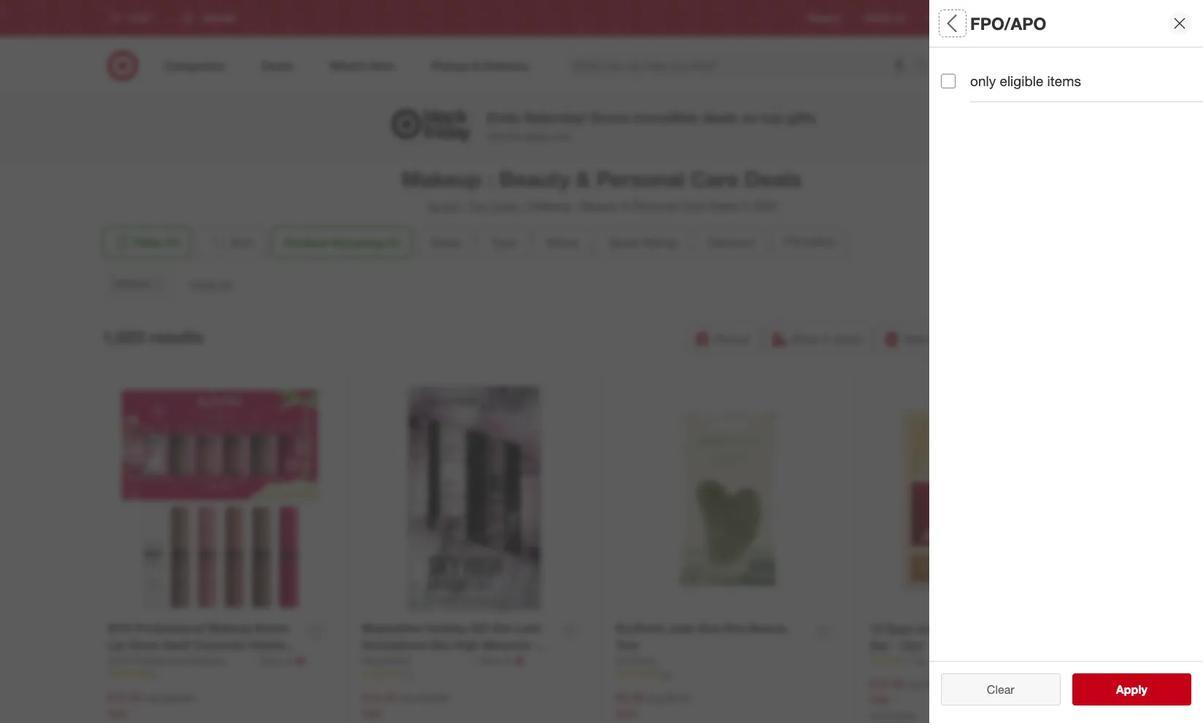 Task type: locate. For each thing, give the bounding box(es) containing it.
fpo/apo inside dialog
[[971, 13, 1047, 33]]

1 horizontal spatial results
[[1126, 682, 1164, 697]]

maybelline link
[[362, 654, 477, 668]]

makeup button
[[102, 267, 176, 299]]

deals button
[[942, 47, 1204, 99], [418, 226, 473, 259]]

0 horizontal spatial new
[[261, 654, 281, 667]]

at for mascara
[[504, 654, 512, 667]]

0 horizontal spatial fpo/apo
[[785, 235, 836, 250]]

1 horizontal spatial holiday
[[425, 621, 467, 635]]

target link
[[427, 199, 459, 213]]

0 horizontal spatial -
[[153, 654, 157, 669]]

1 horizontal spatial 1
[[1089, 52, 1093, 61]]

1 horizontal spatial gift
[[470, 621, 490, 635]]

clear all button
[[190, 276, 232, 293], [942, 674, 1061, 706]]

1 / from the left
[[462, 199, 466, 213]]

clear inside all filters dialog
[[980, 682, 1008, 697]]

on
[[741, 109, 758, 126]]

clear all button down 44 link at bottom right
[[942, 674, 1061, 706]]

ecotools for ecotools
[[616, 654, 657, 667]]

holiday down butter
[[250, 638, 291, 652]]

deals inside all filters dialog
[[942, 63, 979, 79]]

nyx professional makeup butter lip gloss vault cosmetic holiday gift set - 1.62 fl oz/6pc
[[108, 621, 291, 669]]

0 vertical spatial maybelline
[[362, 621, 422, 635]]

0 horizontal spatial new at ¬
[[261, 654, 305, 668]]

1 ecotools from the top
[[616, 621, 665, 635]]

0 vertical spatial deals
[[702, 109, 738, 126]]

0 vertical spatial target
[[988, 13, 1012, 24]]

personal
[[597, 166, 685, 192], [632, 199, 678, 213]]

professional up vault
[[135, 621, 205, 635]]

professional down gloss
[[131, 654, 187, 667]]

1
[[1089, 52, 1093, 61], [153, 669, 158, 680]]

1 horizontal spatial $15.00
[[870, 676, 905, 691]]

results right 1,023
[[149, 327, 203, 347]]

1 vertical spatial holiday
[[250, 638, 291, 652]]

2 new at ¬ from the left
[[480, 654, 525, 668]]

target circle link
[[988, 12, 1037, 25]]

jade
[[668, 621, 695, 635]]

2 vertical spatial &
[[534, 638, 542, 652]]

1 vertical spatial 1
[[153, 669, 158, 680]]

1 horizontal spatial new at ¬
[[480, 654, 525, 668]]

sale for maybelline holiday gift set lash sensational sky high mascara & tinted primer - 2pc
[[362, 707, 382, 719]]

ecotools inside the ecotools jade gua sha beauty tool
[[616, 621, 665, 635]]

sale inside $14.24 reg $18.99 sale
[[362, 707, 382, 719]]

& down lash
[[534, 638, 542, 652]]

circle
[[1014, 13, 1037, 24]]

reg inside "$15.00 reg $20.00 sale"
[[146, 692, 161, 704]]

type button
[[478, 226, 528, 259]]

1 vertical spatial all
[[1011, 682, 1023, 697]]

all
[[221, 277, 232, 291], [1011, 682, 1023, 697]]

0 vertical spatial ecotools
[[616, 621, 665, 635]]

gift inside maybelline holiday gift set lash sensational sky high mascara & tinted primer - 2pc
[[470, 621, 490, 635]]

cosmetic up oz/6pc
[[193, 638, 246, 652]]

0 vertical spatial cosmetic
[[974, 622, 1028, 636]]

clear all inside button
[[980, 682, 1023, 697]]

1 horizontal spatial all
[[1011, 682, 1023, 697]]

shop in store button
[[765, 323, 872, 355]]

holiday
[[425, 621, 467, 635], [250, 638, 291, 652]]

deals button down 'target' 'link'
[[418, 226, 473, 259]]

1 vertical spatial 1 link
[[108, 668, 333, 681]]

reg down 44 on the right
[[908, 678, 923, 690]]

target left top
[[427, 199, 459, 213]]

$18.99
[[418, 692, 448, 704]]

$20.00 inside $15.00 reg $20.00 sale at glendale
[[926, 678, 957, 690]]

1 vertical spatial professional
[[131, 654, 187, 667]]

1 horizontal spatial &
[[576, 166, 591, 192]]

0 horizontal spatial (1)
[[166, 235, 179, 250]]

gift inside '12 days of beauty cosmetic gift set - 12ct'
[[1031, 622, 1051, 636]]

0 horizontal spatial $15.00
[[108, 690, 143, 705]]

deals left on
[[702, 109, 738, 126]]

32
[[662, 669, 671, 680]]

reg for nyx professional makeup butter lip gloss vault cosmetic holiday gift set - 1.62 fl oz/6pc
[[146, 692, 161, 704]]

1 horizontal spatial set
[[493, 621, 511, 635]]

at down butter
[[284, 654, 293, 667]]

1 horizontal spatial clear all button
[[942, 674, 1061, 706]]

deals right the
[[524, 130, 549, 143]]

0 horizontal spatial results
[[149, 327, 203, 347]]

sale
[[870, 693, 890, 705], [108, 707, 128, 719], [362, 707, 382, 719], [616, 707, 636, 719]]

0 vertical spatial set
[[493, 621, 511, 635]]

2 horizontal spatial set
[[870, 638, 889, 653]]

- left the 12ct
[[892, 638, 897, 653]]

clear all
[[190, 277, 232, 291], [980, 682, 1023, 697]]

registry
[[809, 13, 841, 24]]

deals up (1,023)
[[745, 166, 802, 192]]

¬
[[296, 654, 305, 668], [515, 654, 525, 668]]

results inside button
[[1126, 682, 1164, 697]]

primer
[[400, 654, 437, 669]]

all inside dialog
[[1011, 682, 1023, 697]]

¬ for holiday
[[296, 654, 305, 668]]

filter (1) button
[[102, 226, 191, 259]]

0 horizontal spatial cosmetic
[[193, 638, 246, 652]]

deals
[[942, 63, 979, 79], [745, 166, 802, 192], [491, 199, 520, 213], [709, 199, 738, 213], [431, 235, 460, 250]]

clear all down 44 link at bottom right
[[980, 682, 1023, 697]]

2
[[407, 669, 412, 680]]

beauty inside the ecotools jade gua sha beauty tool
[[749, 621, 788, 635]]

beauty down the
[[500, 166, 571, 192]]

sale inside "$15.00 reg $20.00 sale"
[[108, 707, 128, 719]]

beauty right sha
[[749, 621, 788, 635]]

set up mascara
[[493, 621, 511, 635]]

0 vertical spatial all
[[221, 277, 232, 291]]

sort
[[230, 235, 252, 250]]

2 horizontal spatial at
[[870, 710, 878, 721]]

2 maybelline from the top
[[362, 654, 411, 667]]

$20.00 for $15.00 reg $20.00 sale
[[163, 692, 194, 704]]

beauty
[[500, 166, 571, 192], [581, 199, 618, 213], [749, 621, 788, 635], [932, 622, 971, 636]]

target left circle
[[988, 13, 1012, 24]]

at for holiday
[[284, 654, 293, 667]]

0 vertical spatial professional
[[135, 621, 205, 635]]

2 (1) from the left
[[386, 235, 399, 250]]

professional inside "nyx professional makeup butter lip gloss vault cosmetic holiday gift set - 1.62 fl oz/6pc"
[[135, 621, 205, 635]]

$5.09
[[616, 690, 645, 705]]

1 horizontal spatial deals button
[[942, 47, 1204, 99]]

ecotools jade gua sha beauty tool image
[[616, 387, 841, 612], [616, 387, 841, 612]]

discount
[[708, 235, 754, 250]]

personal up rating
[[632, 199, 678, 213]]

gua
[[699, 621, 721, 635]]

saturday!
[[524, 109, 587, 126]]

(1) right filter
[[166, 235, 179, 250]]

1 vertical spatial deals
[[524, 130, 549, 143]]

1 horizontal spatial (1)
[[386, 235, 399, 250]]

1 vertical spatial set
[[870, 638, 889, 653]]

all down sort button on the left of page
[[221, 277, 232, 291]]

makeup inside nyx professional makeup link
[[190, 654, 226, 667]]

cosmetic up 44 link at bottom right
[[974, 622, 1028, 636]]

clear all down sort button on the left of page
[[190, 277, 232, 291]]

at left glendale
[[870, 710, 878, 721]]

results
[[149, 327, 203, 347], [1126, 682, 1164, 697]]

beauty right of
[[932, 622, 971, 636]]

oz/6pc
[[197, 654, 235, 669]]

deals
[[702, 109, 738, 126], [524, 130, 549, 143]]

1 horizontal spatial -
[[441, 654, 445, 669]]

new at ¬ down mascara
[[480, 654, 525, 668]]

$15.00 inside $15.00 reg $20.00 sale at glendale
[[870, 676, 905, 691]]

(1) inside button
[[166, 235, 179, 250]]

2 horizontal spatial -
[[892, 638, 897, 653]]

maybelline for maybelline holiday gift set lash sensational sky high mascara & tinted primer - 2pc
[[362, 621, 422, 635]]

$15.00 down lip
[[108, 690, 143, 705]]

: up top deals link
[[488, 166, 494, 192]]

gift up high in the left of the page
[[470, 621, 490, 635]]

0 vertical spatial :
[[488, 166, 494, 192]]

2 / from the left
[[523, 199, 527, 213]]

1,023 results
[[102, 327, 203, 347]]

0 vertical spatial results
[[149, 327, 203, 347]]

1 new from the left
[[261, 654, 281, 667]]

1 horizontal spatial clear all
[[980, 682, 1023, 697]]

1 ¬ from the left
[[296, 654, 305, 668]]

rating
[[643, 235, 677, 250]]

0 vertical spatial nyx
[[108, 621, 132, 635]]

sort button
[[197, 226, 265, 259]]

sale up glendale
[[870, 693, 890, 705]]

1 vertical spatial deals button
[[418, 226, 473, 259]]

(1) right grouping
[[386, 235, 399, 250]]

guest rating button
[[596, 226, 689, 259]]

& up guest
[[622, 199, 629, 213]]

$20.00 inside "$15.00 reg $20.00 sale"
[[163, 692, 194, 704]]

0 vertical spatial clear all button
[[190, 276, 232, 293]]

- left 2pc
[[441, 654, 445, 669]]

0 horizontal spatial /
[[462, 199, 466, 213]]

new up 2 link
[[480, 654, 501, 667]]

clear all button down sort button on the left of page
[[190, 276, 232, 293]]

0 horizontal spatial holiday
[[250, 638, 291, 652]]

1 vertical spatial maybelline
[[362, 654, 411, 667]]

$20.00 down 44 link at bottom right
[[926, 678, 957, 690]]

0 horizontal spatial 1 link
[[108, 668, 333, 681]]

the
[[507, 130, 521, 143]]

0 vertical spatial $20.00
[[926, 678, 957, 690]]

1 horizontal spatial new
[[480, 654, 501, 667]]

deals down all
[[942, 63, 979, 79]]

clear all for right clear all button
[[980, 682, 1023, 697]]

: up brand button
[[575, 199, 578, 213]]

12 days of beauty cosmetic gift set - 12ct image
[[870, 387, 1096, 612], [870, 387, 1096, 612]]

0 horizontal spatial :
[[488, 166, 494, 192]]

ecotools
[[616, 621, 665, 635], [616, 654, 657, 667]]

reg left $6.79
[[648, 692, 663, 704]]

0 horizontal spatial gift
[[108, 654, 128, 669]]

maybelline down sensational
[[362, 654, 411, 667]]

shop
[[792, 332, 820, 346]]

0 horizontal spatial target
[[427, 199, 459, 213]]

1 vertical spatial :
[[575, 199, 578, 213]]

maybelline inside maybelline holiday gift set lash sensational sky high mascara & tinted primer - 2pc
[[362, 621, 422, 635]]

all filters dialog
[[930, 0, 1204, 723]]

1 maybelline from the top
[[362, 621, 422, 635]]

2 new from the left
[[480, 654, 501, 667]]

maybelline holiday gift set lash sensational sky high mascara & tinted primer - 2pc image
[[362, 387, 587, 612], [362, 387, 587, 612]]

2 nyx from the top
[[108, 654, 128, 667]]

1 vertical spatial clear all button
[[942, 674, 1061, 706]]

1 vertical spatial clear all
[[980, 682, 1023, 697]]

gift up 44 link at bottom right
[[1031, 622, 1051, 636]]

0 vertical spatial clear all
[[190, 277, 232, 291]]

makeup : beauty & personal care deals target / top deals / makeup : beauty & personal care deals (1,023)
[[402, 166, 802, 213]]

personal down 'ends saturday! score incredible deals on top gifts get the deals now.'
[[597, 166, 685, 192]]

0 vertical spatial holiday
[[425, 621, 467, 635]]

professional for nyx professional makeup
[[131, 654, 187, 667]]

sale inside $5.09 reg $6.79 sale
[[616, 707, 636, 719]]

/
[[462, 199, 466, 213], [523, 199, 527, 213]]

set inside maybelline holiday gift set lash sensational sky high mascara & tinted primer - 2pc
[[493, 621, 511, 635]]

1 vertical spatial $20.00
[[163, 692, 194, 704]]

only
[[971, 72, 997, 89]]

$15.00
[[870, 676, 905, 691], [108, 690, 143, 705]]

nyx down lip
[[108, 654, 128, 667]]

$15.00 inside "$15.00 reg $20.00 sale"
[[108, 690, 143, 705]]

1 vertical spatial nyx
[[108, 654, 128, 667]]

professional
[[135, 621, 205, 635], [131, 654, 187, 667]]

same
[[905, 332, 935, 346]]

0 horizontal spatial deals
[[524, 130, 549, 143]]

0 horizontal spatial clear all
[[190, 277, 232, 291]]

reg down 2
[[400, 692, 415, 704]]

tinted
[[362, 654, 397, 669]]

$14.24
[[362, 690, 397, 705]]

sale down $14.24
[[362, 707, 382, 719]]

1 horizontal spatial at
[[504, 654, 512, 667]]

set down 12
[[870, 638, 889, 653]]

sale down "$5.09" in the bottom right of the page
[[616, 707, 636, 719]]

& down the score
[[576, 166, 591, 192]]

fpo/apo button
[[772, 226, 848, 259]]

pickup
[[715, 332, 750, 346]]

sha
[[724, 621, 746, 635]]

1 horizontal spatial /
[[523, 199, 527, 213]]

cosmetic
[[974, 622, 1028, 636], [193, 638, 246, 652]]

$14.24 reg $18.99 sale
[[362, 690, 448, 719]]

0 horizontal spatial deals button
[[418, 226, 473, 259]]

results for see results
[[1126, 682, 1164, 697]]

new down butter
[[261, 654, 281, 667]]

1 (1) from the left
[[166, 235, 179, 250]]

maybelline
[[362, 621, 422, 635], [362, 654, 411, 667]]

0 horizontal spatial all
[[221, 277, 232, 291]]

0 horizontal spatial set
[[131, 654, 149, 669]]

all down 44 link at bottom right
[[1011, 682, 1023, 697]]

0 horizontal spatial ¬
[[296, 654, 305, 668]]

/ right top deals link
[[523, 199, 527, 213]]

nyx professional makeup butter lip gloss vault cosmetic holiday gift set - 1.62 fl oz/6pc image
[[108, 387, 333, 612], [108, 387, 333, 612]]

1 horizontal spatial cosmetic
[[974, 622, 1028, 636]]

1 vertical spatial fpo/apo
[[785, 235, 836, 250]]

beauty up guest
[[581, 199, 618, 213]]

new at ¬ down butter
[[261, 654, 305, 668]]

ecotools up tool
[[616, 621, 665, 635]]

$20.00
[[926, 678, 957, 690], [163, 692, 194, 704]]

apply
[[1117, 682, 1148, 697]]

1 vertical spatial cosmetic
[[193, 638, 246, 652]]

0 horizontal spatial at
[[284, 654, 293, 667]]

0 horizontal spatial 1
[[153, 669, 158, 680]]

$20.00 down 1.62
[[163, 692, 194, 704]]

(1,023)
[[742, 199, 777, 213]]

0 horizontal spatial &
[[534, 638, 542, 652]]

1 horizontal spatial ¬
[[515, 654, 525, 668]]

:
[[488, 166, 494, 192], [575, 199, 578, 213]]

2 horizontal spatial gift
[[1031, 622, 1051, 636]]

2 horizontal spatial &
[[622, 199, 629, 213]]

results right "see"
[[1126, 682, 1164, 697]]

1 horizontal spatial :
[[575, 199, 578, 213]]

- left 1.62
[[153, 654, 157, 669]]

1 new at ¬ from the left
[[261, 654, 305, 668]]

maybelline up sensational
[[362, 621, 422, 635]]

deals button down circle
[[942, 47, 1204, 99]]

at down mascara
[[504, 654, 512, 667]]

gift inside "nyx professional makeup butter lip gloss vault cosmetic holiday gift set - 1.62 fl oz/6pc"
[[108, 654, 128, 669]]

nyx inside "nyx professional makeup butter lip gloss vault cosmetic holiday gift set - 1.62 fl oz/6pc"
[[108, 621, 132, 635]]

sale down lip
[[108, 707, 128, 719]]

reg inside $5.09 reg $6.79 sale
[[648, 692, 663, 704]]

$5.09 reg $6.79 sale
[[616, 690, 690, 719]]

reg down nyx professional makeup
[[146, 692, 161, 704]]

0 horizontal spatial clear all button
[[190, 276, 232, 293]]

ecotools for ecotools jade gua sha beauty tool
[[616, 621, 665, 635]]

1 vertical spatial care
[[681, 199, 706, 213]]

holiday up sky
[[425, 621, 467, 635]]

weekly
[[865, 13, 893, 24]]

redcard
[[929, 13, 964, 24]]

2 ¬ from the left
[[515, 654, 525, 668]]

1 nyx from the top
[[108, 621, 132, 635]]

brand
[[546, 235, 578, 250]]

ecotools down tool
[[616, 654, 657, 667]]

reg inside $14.24 reg $18.99 sale
[[400, 692, 415, 704]]

What can we help you find? suggestions appear below search field
[[565, 50, 920, 82]]

see results
[[1102, 682, 1164, 697]]

0 horizontal spatial $20.00
[[163, 692, 194, 704]]

ends saturday! score incredible deals on top gifts get the deals now.
[[487, 109, 817, 143]]

eligible
[[1000, 72, 1044, 89]]

1 vertical spatial target
[[427, 199, 459, 213]]

2pc
[[449, 654, 469, 669]]

professional for nyx professional makeup butter lip gloss vault cosmetic holiday gift set - 1.62 fl oz/6pc
[[135, 621, 205, 635]]

new at ¬
[[261, 654, 305, 668], [480, 654, 525, 668]]

new for mascara
[[480, 654, 501, 667]]

$15.00 up glendale
[[870, 676, 905, 691]]

- inside '12 days of beauty cosmetic gift set - 12ct'
[[892, 638, 897, 653]]

nyx professional makeup butter lip gloss vault cosmetic holiday gift set - 1.62 fl oz/6pc link
[[108, 620, 298, 669]]

maybelline holiday gift set lash sensational sky high mascara & tinted primer - 2pc link
[[362, 620, 553, 669]]

0 vertical spatial fpo/apo
[[971, 13, 1047, 33]]

/ left top
[[462, 199, 466, 213]]

gift down lip
[[108, 654, 128, 669]]

cosmetic inside '12 days of beauty cosmetic gift set - 12ct'
[[974, 622, 1028, 636]]

2 ecotools from the top
[[616, 654, 657, 667]]

nyx up lip
[[108, 621, 132, 635]]

1 horizontal spatial $20.00
[[926, 678, 957, 690]]

1 vertical spatial results
[[1126, 682, 1164, 697]]

1 vertical spatial ecotools
[[616, 654, 657, 667]]

nyx
[[108, 621, 132, 635], [108, 654, 128, 667]]

1 horizontal spatial 1 link
[[1067, 50, 1099, 82]]

set down gloss
[[131, 654, 149, 669]]

1 horizontal spatial fpo/apo
[[971, 13, 1047, 33]]



Task type: describe. For each thing, give the bounding box(es) containing it.
sale for nyx professional makeup butter lip gloss vault cosmetic holiday gift set - 1.62 fl oz/6pc
[[108, 707, 128, 719]]

filter
[[134, 235, 163, 250]]

32 link
[[616, 668, 841, 681]]

apply button
[[1073, 674, 1192, 706]]

sale inside $15.00 reg $20.00 sale at glendale
[[870, 693, 890, 705]]

grouping
[[331, 235, 383, 250]]

1 horizontal spatial target
[[988, 13, 1012, 24]]

12
[[870, 622, 883, 636]]

$15.00 for $15.00 reg $20.00 sale
[[108, 690, 143, 705]]

butter
[[255, 621, 290, 635]]

nyx for nyx professional makeup
[[108, 654, 128, 667]]

lash
[[515, 621, 542, 635]]

glendale
[[880, 710, 915, 721]]

1 vertical spatial personal
[[632, 199, 678, 213]]

0 vertical spatial care
[[691, 166, 739, 192]]

top
[[762, 109, 784, 126]]

0 vertical spatial &
[[576, 166, 591, 192]]

0 vertical spatial deals button
[[942, 47, 1204, 99]]

12ct
[[900, 638, 924, 653]]

deals left (1,023)
[[709, 199, 738, 213]]

$6.79
[[665, 692, 690, 704]]

set inside '12 days of beauty cosmetic gift set - 12ct'
[[870, 638, 889, 653]]

guest rating
[[609, 235, 677, 250]]

44
[[916, 655, 926, 666]]

set inside "nyx professional makeup butter lip gloss vault cosmetic holiday gift set - 1.62 fl oz/6pc"
[[131, 654, 149, 669]]

fl
[[187, 654, 194, 669]]

filters
[[967, 13, 1012, 33]]

¬ for mascara
[[515, 654, 525, 668]]

days
[[887, 622, 914, 636]]

ad
[[895, 13, 906, 24]]

top deals link
[[469, 199, 520, 213]]

1 vertical spatial &
[[622, 199, 629, 213]]

score
[[591, 109, 630, 126]]

makeup inside makeup button
[[113, 277, 150, 289]]

filter (1)
[[134, 235, 179, 250]]

new at ¬ for mascara
[[480, 654, 525, 668]]

at inside $15.00 reg $20.00 sale at glendale
[[870, 710, 878, 721]]

44 link
[[870, 654, 1096, 667]]

$15.00 reg $20.00 sale at glendale
[[870, 676, 957, 721]]

tool
[[616, 638, 639, 652]]

type
[[491, 235, 516, 250]]

store
[[836, 332, 862, 346]]

product
[[284, 235, 328, 250]]

new for holiday
[[261, 654, 281, 667]]

fpo/apo dialog
[[930, 0, 1204, 723]]

gloss
[[128, 638, 160, 652]]

12 days of beauty cosmetic gift set - 12ct link
[[870, 621, 1062, 654]]

beauty inside '12 days of beauty cosmetic gift set - 12ct'
[[932, 622, 971, 636]]

brand button
[[534, 226, 590, 259]]

0 vertical spatial 1
[[1089, 52, 1093, 61]]

discount button
[[695, 226, 766, 259]]

holiday inside "nyx professional makeup butter lip gloss vault cosmetic holiday gift set - 1.62 fl oz/6pc"
[[250, 638, 291, 652]]

now.
[[551, 130, 572, 143]]

- inside "nyx professional makeup butter lip gloss vault cosmetic holiday gift set - 1.62 fl oz/6pc"
[[153, 654, 157, 669]]

nyx professional makeup
[[108, 654, 226, 667]]

ends
[[487, 109, 520, 126]]

new at ¬ for holiday
[[261, 654, 305, 668]]

maybelline holiday gift set lash sensational sky high mascara & tinted primer - 2pc
[[362, 621, 542, 669]]

- inside maybelline holiday gift set lash sensational sky high mascara & tinted primer - 2pc
[[441, 654, 445, 669]]

mascara
[[483, 638, 531, 652]]

ecotools jade gua sha beauty tool
[[616, 621, 788, 652]]

get
[[487, 130, 504, 143]]

ecotools link
[[616, 654, 657, 668]]

2 link
[[362, 668, 587, 681]]

same day delivery
[[905, 332, 1003, 346]]

weekly ad
[[865, 13, 906, 24]]

0 vertical spatial 1 link
[[1067, 50, 1099, 82]]

& inside maybelline holiday gift set lash sensational sky high mascara & tinted primer - 2pc
[[534, 638, 542, 652]]

pickup button
[[688, 323, 760, 355]]

sale for ecotools jade gua sha beauty tool
[[616, 707, 636, 719]]

same day delivery button
[[878, 323, 1013, 355]]

1.62
[[161, 654, 183, 669]]

only eligible items
[[971, 72, 1082, 89]]

reg for ecotools jade gua sha beauty tool
[[648, 692, 663, 704]]

day
[[938, 332, 958, 346]]

holiday inside maybelline holiday gift set lash sensational sky high mascara & tinted primer - 2pc
[[425, 621, 467, 635]]

items
[[1048, 72, 1082, 89]]

reg inside $15.00 reg $20.00 sale at glendale
[[908, 678, 923, 690]]

product grouping (1)
[[284, 235, 399, 250]]

reg for maybelline holiday gift set lash sensational sky high mascara & tinted primer - 2pc
[[400, 692, 415, 704]]

$20.00 for $15.00 reg $20.00 sale at glendale
[[926, 678, 957, 690]]

fpo/apo inside button
[[785, 235, 836, 250]]

maybelline for maybelline
[[362, 654, 411, 667]]

sky
[[430, 638, 451, 652]]

all filters
[[942, 13, 1012, 33]]

ecotools jade gua sha beauty tool link
[[616, 620, 807, 654]]

delivery
[[961, 332, 1003, 346]]

incredible
[[633, 109, 698, 126]]

clear all for the topmost clear all button
[[190, 277, 232, 291]]

1 horizontal spatial deals
[[702, 109, 738, 126]]

Include out of stock checkbox
[[942, 420, 956, 434]]

lip
[[108, 638, 125, 652]]

search
[[910, 60, 945, 74]]

cosmetic inside "nyx professional makeup butter lip gloss vault cosmetic holiday gift set - 1.62 fl oz/6pc"
[[193, 638, 246, 652]]

shop in store
[[792, 332, 862, 346]]

clear button
[[942, 674, 1061, 706]]

guest
[[609, 235, 640, 250]]

registry link
[[809, 12, 841, 25]]

target inside makeup : beauty & personal care deals target / top deals / makeup : beauty & personal care deals (1,023)
[[427, 199, 459, 213]]

clear inside button
[[988, 682, 1015, 697]]

see
[[1102, 682, 1123, 697]]

see results button
[[1073, 674, 1192, 706]]

all
[[942, 13, 962, 33]]

results for 1,023 results
[[149, 327, 203, 347]]

redcard link
[[929, 12, 964, 25]]

0 vertical spatial personal
[[597, 166, 685, 192]]

in
[[823, 332, 833, 346]]

nyx professional makeup link
[[108, 654, 258, 668]]

vault
[[163, 638, 190, 652]]

target circle
[[988, 13, 1037, 24]]

nyx for nyx professional makeup butter lip gloss vault cosmetic holiday gift set - 1.62 fl oz/6pc
[[108, 621, 132, 635]]

deals down 'target' 'link'
[[431, 235, 460, 250]]

only eligible items checkbox
[[942, 73, 956, 88]]

$15.00 for $15.00 reg $20.00 sale at glendale
[[870, 676, 905, 691]]

makeup inside "nyx professional makeup butter lip gloss vault cosmetic holiday gift set - 1.62 fl oz/6pc"
[[208, 621, 252, 635]]

top
[[469, 199, 487, 213]]

gifts
[[788, 109, 817, 126]]

deals right top
[[491, 199, 520, 213]]



Task type: vqa. For each thing, say whether or not it's contained in the screenshot.
bottom Personal
yes



